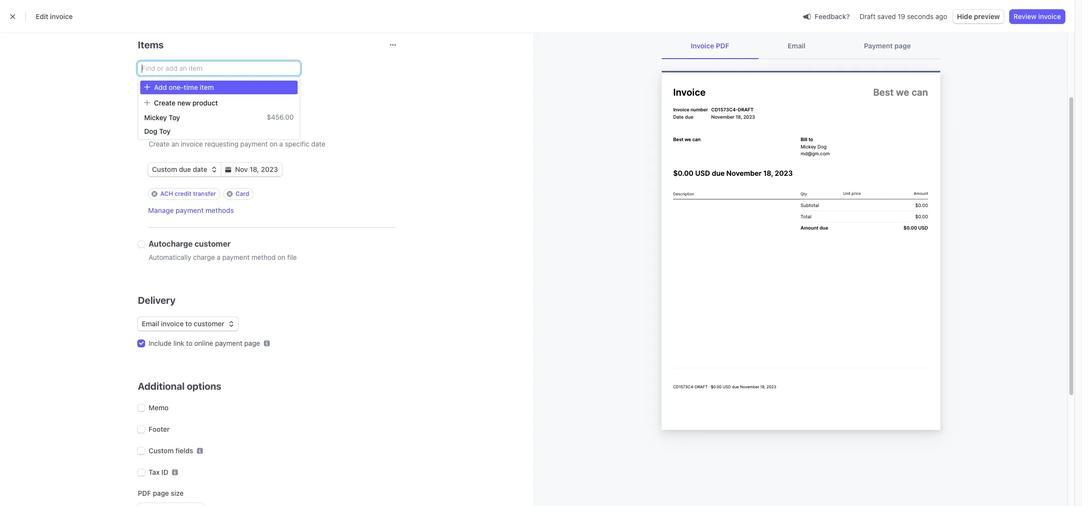 Task type: locate. For each thing, give the bounding box(es) containing it.
1 vertical spatial email
[[142, 320, 159, 328]]

18,
[[250, 165, 259, 174]]

0 horizontal spatial payment
[[138, 104, 179, 115]]

0 vertical spatial date
[[311, 140, 325, 148]]

0 vertical spatial a
[[279, 140, 283, 148]]

dog toy
[[144, 127, 171, 135]]

svg image inside nov 18, 2023 button
[[225, 167, 231, 173]]

date right specific
[[311, 140, 325, 148]]

list box
[[138, 79, 300, 138]]

invoice right review
[[1039, 12, 1062, 21]]

pdf right invoice
[[716, 42, 730, 50]]

feedback?
[[815, 12, 850, 20]]

edit invoice
[[36, 12, 73, 21]]

toy for mickey toy
[[169, 113, 180, 122]]

1 vertical spatial page
[[244, 339, 260, 348]]

dog
[[144, 127, 157, 135]]

credit
[[175, 190, 192, 198]]

ach
[[160, 190, 173, 198]]

payment down saved in the top of the page
[[864, 42, 893, 50]]

payment left method
[[222, 253, 250, 262]]

collection
[[181, 104, 226, 115]]

0 horizontal spatial a
[[217, 253, 221, 262]]

email invoice to customer button
[[138, 317, 238, 331]]

1 horizontal spatial date
[[311, 140, 325, 148]]

a
[[279, 140, 283, 148], [217, 253, 221, 262]]

email up include
[[142, 320, 159, 328]]

1 vertical spatial customer
[[194, 320, 224, 328]]

an
[[172, 140, 179, 148]]

payment
[[182, 126, 215, 135], [240, 140, 268, 148], [176, 206, 204, 215], [222, 253, 250, 262], [215, 339, 243, 348]]

0 horizontal spatial date
[[193, 165, 207, 174]]

page right online
[[244, 339, 260, 348]]

requesting
[[205, 140, 239, 148]]

0 vertical spatial customer
[[195, 240, 231, 248]]

invoice
[[50, 12, 73, 21], [1039, 12, 1062, 21], [181, 140, 203, 148], [161, 320, 184, 328]]

list box containing add one-time item
[[138, 79, 300, 138]]

1 horizontal spatial payment
[[864, 42, 893, 50]]

custom
[[152, 165, 177, 174], [149, 447, 174, 455]]

create
[[154, 99, 176, 107], [149, 140, 170, 148]]

payment down collection
[[182, 126, 215, 135]]

1 horizontal spatial a
[[279, 140, 283, 148]]

custom due date
[[152, 165, 207, 174]]

0 vertical spatial custom
[[152, 165, 177, 174]]

1 vertical spatial date
[[193, 165, 207, 174]]

card
[[236, 190, 250, 198]]

draft
[[860, 12, 876, 21]]

toy
[[169, 113, 180, 122], [159, 127, 171, 135]]

1 vertical spatial to
[[186, 339, 193, 348]]

manage payment methods button
[[148, 206, 234, 216]]

tab list
[[662, 33, 941, 59]]

1 vertical spatial create
[[149, 140, 170, 148]]

on inside request payment create an invoice requesting payment on a specific date
[[270, 140, 278, 148]]

custom for custom due date
[[152, 165, 177, 174]]

to
[[186, 320, 192, 328], [186, 339, 193, 348]]

create down dog toy
[[149, 140, 170, 148]]

to up the include link to online payment page
[[186, 320, 192, 328]]

page down draft saved 19 seconds ago at the right
[[895, 42, 911, 50]]

payment inside autocharge customer automatically charge a payment method on file
[[222, 253, 250, 262]]

0 vertical spatial on
[[270, 140, 278, 148]]

svg image for custom due date
[[211, 167, 217, 173]]

custom for custom fields
[[149, 447, 174, 455]]

page
[[895, 42, 911, 50], [244, 339, 260, 348], [153, 490, 169, 498]]

0 vertical spatial email
[[788, 42, 806, 50]]

customer up the charge
[[195, 240, 231, 248]]

1 vertical spatial a
[[217, 253, 221, 262]]

include link to online payment page
[[149, 339, 260, 348]]

charge
[[193, 253, 215, 262]]

invoice right 'an'
[[181, 140, 203, 148]]

custom fields
[[149, 447, 193, 455]]

invoice up the link at the bottom of the page
[[161, 320, 184, 328]]

pdf
[[716, 42, 730, 50], [138, 490, 151, 498]]

date right 'due' on the top of page
[[193, 165, 207, 174]]

ago
[[936, 12, 948, 21]]

new
[[177, 99, 191, 107]]

email for email invoice to customer
[[142, 320, 159, 328]]

on left specific
[[270, 140, 278, 148]]

1 horizontal spatial pdf
[[716, 42, 730, 50]]

0 vertical spatial payment
[[864, 42, 893, 50]]

nov
[[235, 165, 248, 174]]

invoice inside popup button
[[161, 320, 184, 328]]

to for customer
[[186, 320, 192, 328]]

0 vertical spatial page
[[895, 42, 911, 50]]

draft saved 19 seconds ago
[[860, 12, 948, 21]]

1 vertical spatial payment
[[138, 104, 179, 115]]

email invoice to customer
[[142, 320, 224, 328]]

email inside popup button
[[142, 320, 159, 328]]

0 vertical spatial create
[[154, 99, 176, 107]]

email
[[788, 42, 806, 50], [142, 320, 159, 328]]

email down feedback? button
[[788, 42, 806, 50]]

page for payment page
[[895, 42, 911, 50]]

link
[[173, 339, 184, 348]]

2 horizontal spatial page
[[895, 42, 911, 50]]

saved
[[878, 12, 896, 21]]

footer
[[149, 425, 170, 434]]

on left file
[[278, 253, 286, 262]]

payment collection
[[138, 104, 226, 115]]

customer
[[195, 240, 231, 248], [194, 320, 224, 328]]

0 vertical spatial to
[[186, 320, 192, 328]]

methods
[[206, 206, 234, 215]]

page left size
[[153, 490, 169, 498]]

nov 18, 2023 button
[[222, 163, 282, 177]]

toy up request
[[169, 113, 180, 122]]

custom left 'due' on the top of page
[[152, 165, 177, 174]]

payment inside manage payment methods button
[[176, 206, 204, 215]]

invoice pdf
[[691, 42, 730, 50]]

0 horizontal spatial email
[[142, 320, 159, 328]]

payment up dog toy
[[138, 104, 179, 115]]

date inside request payment create an invoice requesting payment on a specific date
[[311, 140, 325, 148]]

page inside tab list
[[895, 42, 911, 50]]

1 vertical spatial toy
[[159, 127, 171, 135]]

1 horizontal spatial email
[[788, 42, 806, 50]]

to right the link at the bottom of the page
[[186, 339, 193, 348]]

payment right online
[[215, 339, 243, 348]]

svg image left nov
[[225, 167, 231, 173]]

to inside popup button
[[186, 320, 192, 328]]

0 vertical spatial pdf
[[716, 42, 730, 50]]

0 horizontal spatial page
[[153, 490, 169, 498]]

on for payment
[[270, 140, 278, 148]]

custom down footer
[[149, 447, 174, 455]]

email for email
[[788, 42, 806, 50]]

a left specific
[[279, 140, 283, 148]]

svg image up the include link to online payment page
[[228, 321, 234, 327]]

customer inside the email invoice to customer popup button
[[194, 320, 224, 328]]

due
[[179, 165, 191, 174]]

size
[[171, 490, 184, 498]]

delivery
[[138, 295, 176, 306]]

payment inside tab list
[[864, 42, 893, 50]]

svg image inside the email invoice to customer popup button
[[228, 321, 234, 327]]

on inside autocharge customer automatically charge a payment method on file
[[278, 253, 286, 262]]

feedback? button
[[799, 10, 854, 23]]

1 vertical spatial custom
[[149, 447, 174, 455]]

1 vertical spatial on
[[278, 253, 286, 262]]

pdf down tax
[[138, 490, 151, 498]]

manage
[[148, 206, 174, 215]]

svg image up transfer
[[211, 167, 217, 173]]

tax id
[[149, 468, 168, 477]]

1 vertical spatial pdf
[[138, 490, 151, 498]]

toy for dog toy
[[159, 127, 171, 135]]

transfer
[[193, 190, 216, 198]]

tab list containing invoice pdf
[[662, 33, 941, 59]]

customer inside autocharge customer automatically charge a payment method on file
[[195, 240, 231, 248]]

review
[[1014, 12, 1037, 21]]

payment down 'ach credit transfer'
[[176, 206, 204, 215]]

customer up the include link to online payment page
[[194, 320, 224, 328]]

date inside popup button
[[193, 165, 207, 174]]

toy down mickey toy at the top left
[[159, 127, 171, 135]]

on
[[270, 140, 278, 148], [278, 253, 286, 262]]

page for pdf page size
[[153, 490, 169, 498]]

toolbar
[[148, 188, 254, 200]]

payment
[[864, 42, 893, 50], [138, 104, 179, 115]]

0 vertical spatial toy
[[169, 113, 180, 122]]

additional
[[138, 381, 185, 392]]

invoice right the 'edit'
[[50, 12, 73, 21]]

svg image inside custom due date popup button
[[211, 167, 217, 173]]

custom inside popup button
[[152, 165, 177, 174]]

invoice inside button
[[1039, 12, 1062, 21]]

2 vertical spatial page
[[153, 490, 169, 498]]

create up mickey toy at the top left
[[154, 99, 176, 107]]

time
[[184, 83, 198, 91]]

a right the charge
[[217, 253, 221, 262]]

svg image
[[211, 167, 217, 173], [225, 167, 231, 173], [228, 321, 234, 327]]

date
[[311, 140, 325, 148], [193, 165, 207, 174]]



Task type: describe. For each thing, give the bounding box(es) containing it.
payment for payment page
[[864, 42, 893, 50]]

product
[[193, 99, 218, 107]]

request
[[149, 126, 180, 135]]

2023
[[261, 165, 278, 174]]

additional options
[[138, 381, 221, 392]]

ach credit transfer
[[160, 190, 216, 198]]

one-
[[169, 83, 184, 91]]

review invoice
[[1014, 12, 1062, 21]]

options
[[187, 381, 221, 392]]

create new product
[[154, 99, 218, 107]]

mickey toy
[[144, 113, 180, 122]]

autocharge customer automatically charge a payment method on file
[[149, 240, 297, 262]]

include
[[149, 339, 172, 348]]

specific
[[285, 140, 310, 148]]

remove card image
[[227, 191, 233, 197]]

a inside request payment create an invoice requesting payment on a specific date
[[279, 140, 283, 148]]

add
[[154, 83, 167, 91]]

payment up 18,
[[240, 140, 268, 148]]

Find or add an item text field
[[138, 62, 300, 75]]

hide
[[958, 12, 973, 21]]

memo
[[149, 404, 169, 412]]

create inside request payment create an invoice requesting payment on a specific date
[[149, 140, 170, 148]]

on for customer
[[278, 253, 286, 262]]

online
[[194, 339, 213, 348]]

1 horizontal spatial page
[[244, 339, 260, 348]]

edit
[[36, 12, 48, 21]]

fields
[[176, 447, 193, 455]]

svg image for email invoice to customer
[[228, 321, 234, 327]]

invoice inside request payment create an invoice requesting payment on a specific date
[[181, 140, 203, 148]]

review invoice button
[[1010, 10, 1066, 23]]

payment page
[[864, 42, 911, 50]]

pdf page size
[[138, 490, 184, 498]]

payment for payment collection
[[138, 104, 179, 115]]

custom due date button
[[148, 163, 221, 177]]

mickey
[[144, 113, 167, 122]]

tax
[[149, 468, 160, 477]]

autocharge
[[149, 240, 193, 248]]

items
[[138, 39, 164, 50]]

add one-time item
[[154, 83, 214, 91]]

remove ach credit transfer image
[[152, 191, 157, 197]]

pdf inside tab list
[[716, 42, 730, 50]]

invoice
[[691, 42, 715, 50]]

invoice for edit invoice
[[50, 12, 73, 21]]

to for online
[[186, 339, 193, 348]]

svg image for nov 18, 2023
[[225, 167, 231, 173]]

manage payment methods
[[148, 206, 234, 215]]

item
[[200, 83, 214, 91]]

method
[[252, 253, 276, 262]]

toolbar containing ach credit transfer
[[148, 188, 254, 200]]

automatically
[[149, 253, 191, 262]]

0 horizontal spatial pdf
[[138, 490, 151, 498]]

id
[[162, 468, 168, 477]]

request payment create an invoice requesting payment on a specific date
[[149, 126, 325, 148]]

19
[[898, 12, 906, 21]]

hide preview
[[958, 12, 1000, 21]]

invoice for email invoice to customer
[[161, 320, 184, 328]]

nov 18, 2023
[[235, 165, 278, 174]]

$456.00
[[267, 113, 294, 121]]

seconds
[[908, 12, 934, 21]]

preview
[[975, 12, 1000, 21]]

hide preview button
[[954, 10, 1004, 23]]

file
[[287, 253, 297, 262]]

invoice for review invoice
[[1039, 12, 1062, 21]]

a inside autocharge customer automatically charge a payment method on file
[[217, 253, 221, 262]]



Task type: vqa. For each thing, say whether or not it's contained in the screenshot.
Select item OPTION
no



